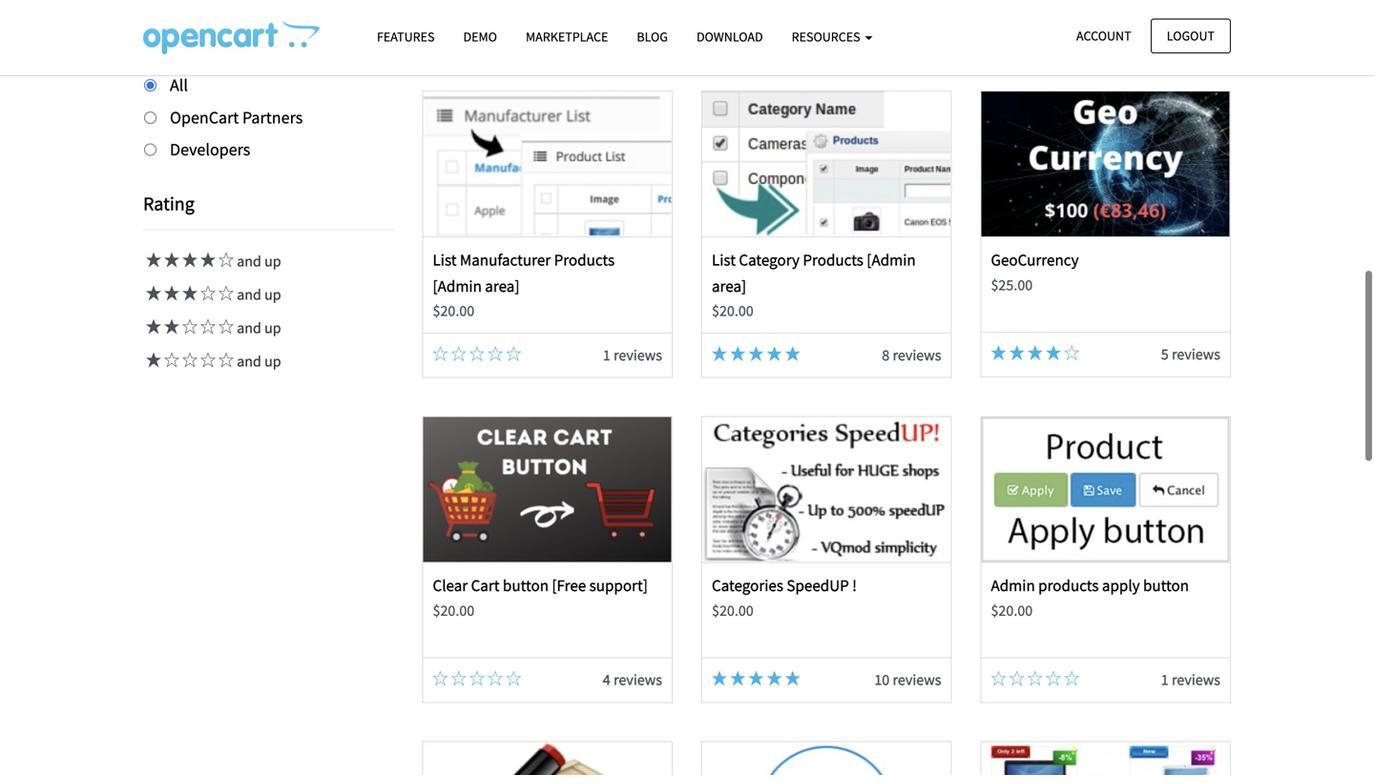 Task type: vqa. For each thing, say whether or not it's contained in the screenshot.
shopping basket icon
no



Task type: describe. For each thing, give the bounding box(es) containing it.
8
[[882, 346, 890, 365]]

logout link
[[1151, 19, 1231, 53]]

geocurrency image
[[982, 92, 1230, 237]]

reviews for clear cart button [free support]
[[614, 671, 662, 690]]

apply
[[1102, 576, 1140, 596]]

download link
[[682, 20, 778, 54]]

categories
[[712, 576, 784, 596]]

resources link
[[778, 20, 887, 54]]

reviews for admin products apply button
[[1172, 671, 1221, 690]]

1 up from the top
[[264, 252, 281, 271]]

all
[[170, 74, 188, 96]]

admin products apply button $20.00
[[991, 576, 1189, 621]]

4 and up link from the top
[[143, 352, 281, 371]]

$25.00
[[991, 276, 1033, 295]]

reviews for geocurrency
[[1172, 345, 1221, 364]]

clear cart button [free support] link
[[433, 576, 648, 596]]

admin
[[991, 576, 1035, 596]]

and up for 1st and up link from the bottom of the page
[[234, 352, 281, 371]]

features
[[377, 28, 435, 45]]

list category products [admin area] link
[[712, 250, 916, 296]]

developed by
[[143, 19, 252, 42]]

and for 1st and up link from the bottom of the page
[[237, 352, 261, 371]]

opencart
[[170, 107, 239, 128]]

reviews for list manufacturer products [admin area]
[[614, 346, 662, 365]]

geocurrency $25.00
[[991, 250, 1079, 295]]

$20.00 for clear cart button [free support]
[[433, 602, 475, 621]]

[admin for list manufacturer products [admin area]
[[433, 276, 482, 296]]

2 up from the top
[[264, 285, 281, 304]]

developed
[[143, 19, 229, 42]]

and for 4th and up link from the bottom of the page
[[237, 252, 261, 271]]

3 up from the top
[[264, 319, 281, 338]]

5
[[1161, 345, 1169, 364]]

special discount tags with stock status (free su.. image
[[982, 743, 1230, 776]]

and up for 2nd and up link
[[234, 285, 281, 304]]

account link
[[1060, 19, 1148, 53]]

rating
[[143, 192, 195, 216]]

partners
[[242, 107, 303, 128]]

product result's top in admin product list image
[[703, 743, 951, 776]]

clear cart button [free support] image
[[424, 418, 672, 563]]

!
[[853, 576, 857, 596]]

list for list category products [admin area]
[[712, 250, 736, 270]]

category
[[739, 250, 800, 270]]

and for third and up link from the top of the page
[[237, 319, 261, 338]]

clear
[[433, 576, 468, 596]]

[admin for list category products [admin area]
[[867, 250, 916, 270]]

manufacturer
[[460, 250, 551, 270]]

resources
[[792, 28, 863, 45]]

and up for 4th and up link from the bottom of the page
[[234, 252, 281, 271]]

demo
[[463, 28, 497, 45]]

$20.00 inside categories speedup ! $20.00
[[712, 602, 754, 621]]

categories speedup ! $20.00
[[712, 576, 857, 621]]

4 up from the top
[[264, 352, 281, 371]]

8 reviews
[[882, 346, 942, 365]]

developers
[[170, 139, 250, 160]]

marketplace
[[526, 28, 608, 45]]

button inside admin products apply button $20.00
[[1143, 576, 1189, 596]]



Task type: locate. For each thing, give the bounding box(es) containing it.
1 button from the left
[[503, 576, 549, 596]]

opencart - marketplace image
[[143, 20, 320, 54]]

admin products apply button link
[[991, 576, 1189, 596]]

button inside clear cart button [free support] $20.00
[[503, 576, 549, 596]]

1 and from the top
[[237, 252, 261, 271]]

1 horizontal spatial list
[[712, 250, 736, 270]]

2 products from the left
[[803, 250, 864, 270]]

10
[[875, 671, 890, 690]]

$20.00 for list manufacturer products [admin area]
[[433, 302, 475, 321]]

speedup
[[787, 576, 849, 596]]

3 and up from the top
[[234, 319, 281, 338]]

reviews for categories speedup !
[[893, 671, 942, 690]]

[admin inside the list category products [admin area] $20.00
[[867, 250, 916, 270]]

1 reviews
[[1161, 19, 1221, 38], [603, 20, 662, 39], [603, 346, 662, 365], [1161, 671, 1221, 690]]

list category products [admin area] image
[[703, 92, 951, 237]]

list inside the list category products [admin area] $20.00
[[712, 250, 736, 270]]

$20.00 for list category products [admin area]
[[712, 302, 754, 321]]

list category products [admin area] $20.00
[[712, 250, 916, 321]]

area] for category
[[712, 276, 747, 296]]

2 list from the left
[[712, 250, 736, 270]]

up
[[264, 252, 281, 271], [264, 285, 281, 304], [264, 319, 281, 338], [264, 352, 281, 371]]

products inside list manufacturer products [admin area] $20.00
[[554, 250, 615, 270]]

admin disabled products marker image
[[424, 743, 672, 776]]

button right apply
[[1143, 576, 1189, 596]]

categories speedup ! image
[[703, 418, 951, 563]]

list left category
[[712, 250, 736, 270]]

2 and from the top
[[237, 285, 261, 304]]

1 area] from the left
[[485, 276, 520, 296]]

blog link
[[623, 20, 682, 54]]

0 horizontal spatial area]
[[485, 276, 520, 296]]

by
[[232, 19, 252, 42]]

list
[[433, 250, 457, 270], [712, 250, 736, 270]]

and
[[237, 252, 261, 271], [237, 285, 261, 304], [237, 319, 261, 338], [237, 352, 261, 371]]

$20.00 down admin
[[991, 602, 1033, 621]]

star light o image
[[488, 21, 503, 36], [712, 21, 727, 36], [785, 21, 801, 36], [216, 252, 234, 268], [198, 286, 216, 301], [216, 286, 234, 301], [216, 319, 234, 334], [1065, 346, 1080, 361], [470, 347, 485, 362], [506, 347, 521, 362], [161, 353, 179, 368], [179, 353, 198, 368], [198, 353, 216, 368], [451, 672, 466, 687], [470, 672, 485, 687], [488, 672, 503, 687], [1010, 672, 1025, 687], [1046, 672, 1061, 687]]

list for list manufacturer products [admin area]
[[433, 250, 457, 270]]

area] inside the list category products [admin area] $20.00
[[712, 276, 747, 296]]

0 horizontal spatial button
[[503, 576, 549, 596]]

$20.00 inside admin products apply button $20.00
[[991, 602, 1033, 621]]

area] for manufacturer
[[485, 276, 520, 296]]

products for manufacturer
[[554, 250, 615, 270]]

0 vertical spatial [admin
[[867, 250, 916, 270]]

and for 2nd and up link
[[237, 285, 261, 304]]

list manufacturer products [admin area] image
[[424, 92, 672, 237]]

products right manufacturer
[[554, 250, 615, 270]]

area]
[[485, 276, 520, 296], [712, 276, 747, 296]]

area] down category
[[712, 276, 747, 296]]

and up link
[[143, 252, 281, 271], [143, 285, 281, 304], [143, 319, 281, 338], [143, 352, 281, 371]]

list manufacturer products [admin area] $20.00
[[433, 250, 615, 321]]

clear cart button [free support] $20.00
[[433, 576, 648, 621]]

1
[[1161, 19, 1169, 38], [603, 20, 611, 39], [603, 346, 611, 365], [1161, 671, 1169, 690]]

1 products from the left
[[554, 250, 615, 270]]

reviews
[[1172, 19, 1221, 38], [614, 20, 662, 39], [1172, 345, 1221, 364], [614, 346, 662, 365], [893, 346, 942, 365], [614, 671, 662, 690], [893, 671, 942, 690], [1172, 671, 1221, 690]]

list inside list manufacturer products [admin area] $20.00
[[433, 250, 457, 270]]

1 vertical spatial [admin
[[433, 276, 482, 296]]

1 and up from the top
[[234, 252, 281, 271]]

categories speedup ! link
[[712, 576, 857, 596]]

2 button from the left
[[1143, 576, 1189, 596]]

1 and up link from the top
[[143, 252, 281, 271]]

1 list from the left
[[433, 250, 457, 270]]

[admin inside list manufacturer products [admin area] $20.00
[[433, 276, 482, 296]]

$20.00 inside clear cart button [free support] $20.00
[[433, 602, 475, 621]]

10 reviews
[[875, 671, 942, 690]]

and up for third and up link from the top of the page
[[234, 319, 281, 338]]

0 horizontal spatial list
[[433, 250, 457, 270]]

4 reviews
[[603, 671, 662, 690]]

1 horizontal spatial area]
[[712, 276, 747, 296]]

$20.00 down category
[[712, 302, 754, 321]]

marketplace link
[[512, 20, 623, 54]]

$20.00 down manufacturer
[[433, 302, 475, 321]]

products
[[1039, 576, 1099, 596]]

2 area] from the left
[[712, 276, 747, 296]]

admin products apply button image
[[982, 418, 1230, 563]]

products for category
[[803, 250, 864, 270]]

geocurrency
[[991, 250, 1079, 270]]

1 horizontal spatial [admin
[[867, 250, 916, 270]]

area] down manufacturer
[[485, 276, 520, 296]]

$20.00 inside the list category products [admin area] $20.00
[[712, 302, 754, 321]]

products right category
[[803, 250, 864, 270]]

account
[[1077, 27, 1132, 44]]

$20.00 down categories
[[712, 602, 754, 621]]

list manufacturer products [admin area] link
[[433, 250, 615, 296]]

download
[[697, 28, 763, 45]]

2 and up from the top
[[234, 285, 281, 304]]

1 horizontal spatial button
[[1143, 576, 1189, 596]]

3 and from the top
[[237, 319, 261, 338]]

[free
[[552, 576, 586, 596]]

list left manufacturer
[[433, 250, 457, 270]]

star light o image
[[1065, 20, 1080, 35], [433, 21, 448, 36], [451, 21, 466, 36], [470, 21, 485, 36], [730, 21, 746, 36], [749, 21, 764, 36], [179, 319, 198, 334], [198, 319, 216, 334], [433, 347, 448, 362], [451, 347, 466, 362], [488, 347, 503, 362], [216, 353, 234, 368], [433, 672, 448, 687], [506, 672, 521, 687], [991, 672, 1006, 687], [1028, 672, 1043, 687], [1065, 672, 1080, 687]]

cart
[[471, 576, 500, 596]]

features link
[[363, 20, 449, 54]]

0 horizontal spatial [admin
[[433, 276, 482, 296]]

demo link
[[449, 20, 512, 54]]

1 horizontal spatial products
[[803, 250, 864, 270]]

geocurrency link
[[991, 250, 1079, 270]]

[admin
[[867, 250, 916, 270], [433, 276, 482, 296]]

support]
[[589, 576, 648, 596]]

2 and up link from the top
[[143, 285, 281, 304]]

opencart partners
[[170, 107, 303, 128]]

and up
[[234, 252, 281, 271], [234, 285, 281, 304], [234, 319, 281, 338], [234, 352, 281, 371]]

4 and up from the top
[[234, 352, 281, 371]]

0 horizontal spatial products
[[554, 250, 615, 270]]

star light image
[[143, 252, 161, 268], [179, 252, 198, 268], [143, 286, 161, 301], [143, 319, 161, 334], [161, 319, 179, 334], [991, 346, 1006, 361], [1010, 346, 1025, 361], [1028, 346, 1043, 361], [749, 347, 764, 362], [785, 347, 801, 362], [712, 672, 727, 687], [730, 672, 746, 687], [767, 672, 782, 687], [785, 672, 801, 687]]

button
[[503, 576, 549, 596], [1143, 576, 1189, 596]]

$20.00 inside list manufacturer products [admin area] $20.00
[[433, 302, 475, 321]]

3 and up link from the top
[[143, 319, 281, 338]]

4 and from the top
[[237, 352, 261, 371]]

None radio
[[144, 79, 157, 92], [144, 111, 157, 124], [144, 144, 157, 156], [144, 79, 157, 92], [144, 111, 157, 124], [144, 144, 157, 156]]

products inside the list category products [admin area] $20.00
[[803, 250, 864, 270]]

star light image
[[161, 252, 179, 268], [198, 252, 216, 268], [161, 286, 179, 301], [179, 286, 198, 301], [1046, 346, 1061, 361], [712, 347, 727, 362], [730, 347, 746, 362], [767, 347, 782, 362], [143, 353, 161, 368], [749, 672, 764, 687]]

button right cart
[[503, 576, 549, 596]]

logout
[[1167, 27, 1215, 44]]

$20.00
[[433, 302, 475, 321], [712, 302, 754, 321], [433, 602, 475, 621], [712, 602, 754, 621], [991, 602, 1033, 621]]

products
[[554, 250, 615, 270], [803, 250, 864, 270]]

blog
[[637, 28, 668, 45]]

$20.00 down 'clear'
[[433, 602, 475, 621]]

5 reviews
[[1161, 345, 1221, 364]]

4
[[603, 671, 611, 690]]

reviews for list category products [admin area]
[[893, 346, 942, 365]]

area] inside list manufacturer products [admin area] $20.00
[[485, 276, 520, 296]]



